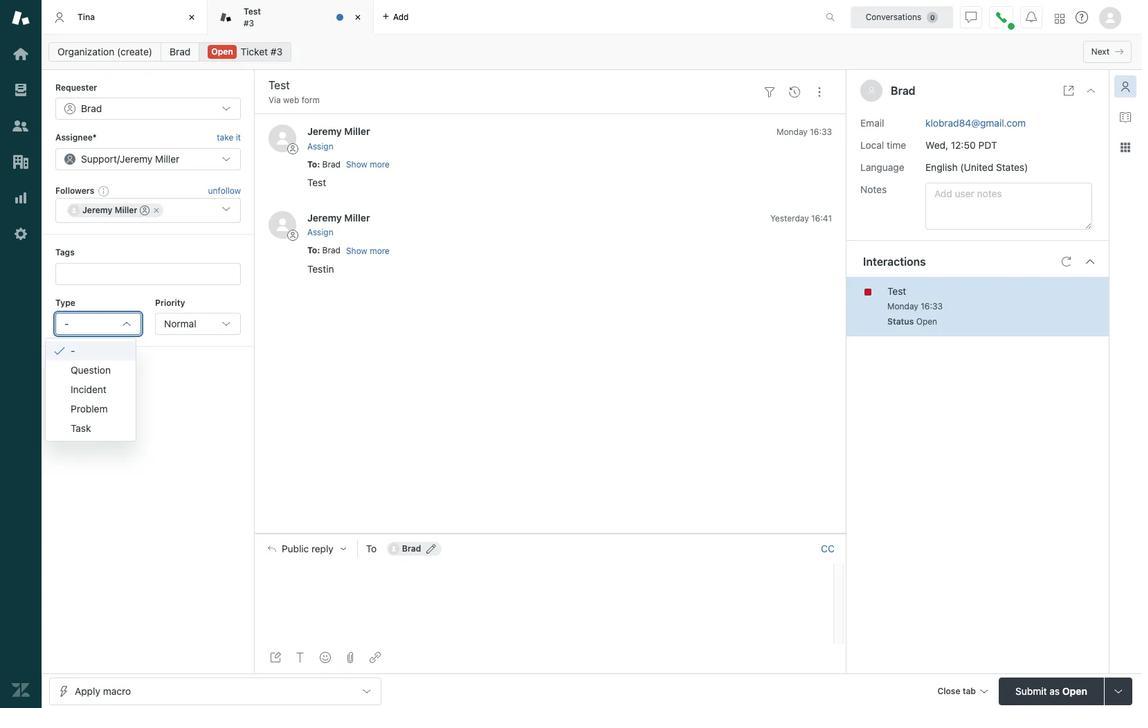 Task type: vqa. For each thing, say whether or not it's contained in the screenshot.
16:33 to the right
yes



Task type: locate. For each thing, give the bounding box(es) containing it.
0 vertical spatial jeremy miller link
[[307, 126, 370, 137]]

close image up the 'brad' link
[[185, 10, 199, 24]]

: inside to : brad show more test
[[317, 159, 320, 169]]

customer context image
[[1120, 81, 1131, 92]]

2 assign button from the top
[[307, 227, 333, 239]]

show more button for test
[[346, 159, 390, 171]]

2 jeremy miller link from the top
[[307, 212, 370, 224]]

jeremy
[[307, 126, 342, 137], [120, 153, 153, 165], [82, 205, 112, 215], [307, 212, 342, 224]]

events image
[[789, 86, 800, 97]]

jeremy down info on adding followers image
[[82, 205, 112, 215]]

open right status
[[916, 316, 937, 326]]

filter image
[[764, 86, 775, 97]]

0 vertical spatial to
[[307, 159, 317, 169]]

cc button
[[821, 543, 835, 555]]

reply
[[311, 543, 333, 554]]

show for testin
[[346, 245, 367, 256]]

zendesk image
[[12, 681, 30, 699]]

Yesterday 16:41 text field
[[770, 213, 832, 224]]

1 vertical spatial avatar image
[[269, 211, 296, 239]]

more
[[370, 159, 390, 170], [370, 245, 390, 256]]

add button
[[374, 0, 417, 34]]

: inside to : brad show more testin
[[317, 245, 320, 256]]

1 horizontal spatial #3
[[270, 46, 282, 57]]

0 vertical spatial more
[[370, 159, 390, 170]]

0 horizontal spatial open
[[211, 46, 233, 57]]

test inside "tabs" tab list
[[244, 6, 261, 17]]

web
[[283, 95, 299, 105]]

1 : from the top
[[317, 159, 320, 169]]

assignee* element
[[55, 148, 241, 170]]

1 vertical spatial jeremy miller assign
[[307, 212, 370, 238]]

tab
[[208, 0, 374, 35]]

0 vertical spatial avatar image
[[269, 125, 296, 153]]

1 assign button from the top
[[307, 140, 333, 153]]

insert emojis image
[[320, 652, 331, 663]]

english
[[925, 161, 958, 173]]

views image
[[12, 81, 30, 99]]

show inside to : brad show more test
[[346, 159, 367, 170]]

monday 16:33 text field up status
[[887, 301, 943, 311]]

normal button
[[155, 313, 241, 335]]

miller inside "assignee*" element
[[155, 153, 180, 165]]

type
[[55, 297, 75, 308]]

jeremy miller assign
[[307, 126, 370, 151], [307, 212, 370, 238]]

0 vertical spatial close image
[[185, 10, 199, 24]]

assign button
[[307, 140, 333, 153], [307, 227, 333, 239]]

1 more from the top
[[370, 159, 390, 170]]

1 vertical spatial :
[[317, 245, 320, 256]]

assign button up testin
[[307, 227, 333, 239]]

0 vertical spatial assign button
[[307, 140, 333, 153]]

:
[[317, 159, 320, 169], [317, 245, 320, 256]]

more inside to : brad show more test
[[370, 159, 390, 170]]

tags element
[[55, 263, 241, 285]]

monday up status
[[887, 301, 918, 311]]

jeremy miller link down form
[[307, 126, 370, 137]]

show inside to : brad show more testin
[[346, 245, 367, 256]]

test
[[244, 6, 261, 17], [307, 177, 326, 188], [887, 285, 906, 297]]

jeremy miller
[[82, 205, 137, 215]]

0 vertical spatial 16:33
[[810, 127, 832, 137]]

1 horizontal spatial open
[[916, 316, 937, 326]]

jeremy miller link
[[307, 126, 370, 137], [307, 212, 370, 224]]

1 horizontal spatial monday
[[887, 301, 918, 311]]

1 vertical spatial assign
[[307, 227, 333, 238]]

2 avatar image from the top
[[269, 211, 296, 239]]

jeremy miller link up to : brad show more testin at the left of page
[[307, 212, 370, 224]]

incident
[[71, 383, 106, 395]]

open left ticket
[[211, 46, 233, 57]]

take it
[[217, 132, 241, 143]]

via web form
[[269, 95, 320, 105]]

admin image
[[12, 225, 30, 243]]

1 jeremy miller link from the top
[[307, 126, 370, 137]]

brad inside the 'brad' link
[[170, 46, 191, 57]]

close image
[[185, 10, 199, 24], [1085, 85, 1096, 96]]

Subject field
[[266, 77, 754, 93]]

more for testin
[[370, 245, 390, 256]]

jeremy miller option
[[67, 204, 164, 217]]

assignee*
[[55, 132, 97, 143]]

assign up to : brad show more test
[[307, 141, 333, 151]]

1 vertical spatial to
[[307, 245, 317, 256]]

0 vertical spatial -
[[64, 318, 69, 329]]

1 vertical spatial close image
[[1085, 85, 1096, 96]]

to for to : brad show more test
[[307, 159, 317, 169]]

2 vertical spatial open
[[1062, 685, 1087, 697]]

0 vertical spatial monday 16:33 text field
[[777, 127, 832, 137]]

assign
[[307, 141, 333, 151], [307, 227, 333, 238]]

test #3
[[244, 6, 261, 28]]

pdt
[[978, 139, 997, 151]]

1 vertical spatial more
[[370, 245, 390, 256]]

type list box
[[45, 337, 136, 441]]

jeremy miller assign up to : brad show more testin at the left of page
[[307, 212, 370, 238]]

16:33
[[810, 127, 832, 137], [921, 301, 943, 311]]

1 jeremy miller assign from the top
[[307, 126, 370, 151]]

0 vertical spatial test
[[244, 6, 261, 17]]

#3 inside test #3
[[244, 18, 254, 28]]

to left klobrad84@gmail.com image
[[366, 543, 377, 554]]

monday 16:33 text field down events image
[[777, 127, 832, 137]]

1 avatar image from the top
[[269, 125, 296, 153]]

0 horizontal spatial monday
[[777, 127, 808, 137]]

Monday 16:33 text field
[[777, 127, 832, 137], [887, 301, 943, 311]]

0 vertical spatial show
[[346, 159, 367, 170]]

edit user image
[[427, 544, 436, 554]]

test monday 16:33 status open
[[887, 285, 943, 326]]

interactions
[[863, 255, 926, 268]]

public reply
[[282, 543, 333, 554]]

task option
[[46, 418, 136, 438]]

klobrad84@gmail.com image
[[388, 543, 399, 554]]

requester
[[55, 82, 97, 93]]

0 vertical spatial #3
[[244, 18, 254, 28]]

show more button
[[346, 159, 390, 171], [346, 245, 390, 257]]

problem
[[71, 403, 108, 414]]

1 vertical spatial -
[[71, 344, 75, 356]]

user image
[[867, 87, 876, 95], [869, 87, 874, 95]]

0 vertical spatial show more button
[[346, 159, 390, 171]]

test inside test monday 16:33 status open
[[887, 285, 906, 297]]

displays possible ticket submission types image
[[1113, 686, 1124, 697]]

apply macro
[[75, 685, 131, 697]]

miller up to : brad show more test
[[344, 126, 370, 137]]

apps image
[[1120, 142, 1131, 153]]

1 show more button from the top
[[346, 159, 390, 171]]

miller right /
[[155, 153, 180, 165]]

0 vertical spatial jeremy miller assign
[[307, 126, 370, 151]]

1 vertical spatial 16:33
[[921, 301, 943, 311]]

1 vertical spatial assign button
[[307, 227, 333, 239]]

: up testin
[[317, 245, 320, 256]]

test inside to : brad show more test
[[307, 177, 326, 188]]

assign button up to : brad show more test
[[307, 140, 333, 153]]

remove image
[[153, 206, 161, 215]]

2 show from the top
[[346, 245, 367, 256]]

status
[[887, 316, 914, 326]]

knowledge image
[[1120, 111, 1131, 123]]

- option
[[46, 341, 136, 360]]

16:33 down interactions
[[921, 301, 943, 311]]

add attachment image
[[345, 652, 356, 663]]

close image right view more details icon
[[1085, 85, 1096, 96]]

to inside to : brad show more test
[[307, 159, 317, 169]]

#3 up ticket
[[244, 18, 254, 28]]

2 horizontal spatial test
[[887, 285, 906, 297]]

1 vertical spatial monday
[[887, 301, 918, 311]]

1 horizontal spatial 16:33
[[921, 301, 943, 311]]

1 horizontal spatial test
[[307, 177, 326, 188]]

local
[[860, 139, 884, 151]]

testin
[[307, 263, 334, 275]]

more inside to : brad show more testin
[[370, 245, 390, 256]]

: down form
[[317, 159, 320, 169]]

- inside popup button
[[64, 318, 69, 329]]

1 vertical spatial show more button
[[346, 245, 390, 257]]

- up question
[[71, 344, 75, 356]]

to inside to : brad show more testin
[[307, 245, 317, 256]]

followers element
[[55, 198, 241, 223]]

jeremy miller assign for test
[[307, 126, 370, 151]]

next
[[1091, 46, 1110, 57]]

miller left user is an agent image
[[115, 205, 137, 215]]

1 assign from the top
[[307, 141, 333, 151]]

test for test monday 16:33 status open
[[887, 285, 906, 297]]

2 show more button from the top
[[346, 245, 390, 257]]

2 vertical spatial test
[[887, 285, 906, 297]]

1 vertical spatial show
[[346, 245, 367, 256]]

2 vertical spatial to
[[366, 543, 377, 554]]

#3 inside secondary element
[[270, 46, 282, 57]]

0 horizontal spatial -
[[64, 318, 69, 329]]

#3 for ticket #3
[[270, 46, 282, 57]]

jeremy inside "option"
[[82, 205, 112, 215]]

miller inside "option"
[[115, 205, 137, 215]]

-
[[64, 318, 69, 329], [71, 344, 75, 356]]

1 show from the top
[[346, 159, 367, 170]]

jeremy right "support"
[[120, 153, 153, 165]]

jeremy miller assign up to : brad show more test
[[307, 126, 370, 151]]

get help image
[[1076, 11, 1088, 24]]

avatar image
[[269, 125, 296, 153], [269, 211, 296, 239]]

local time
[[860, 139, 906, 151]]

0 vertical spatial monday
[[777, 127, 808, 137]]

2 jeremy miller assign from the top
[[307, 212, 370, 238]]

show more button for testin
[[346, 245, 390, 257]]

1 vertical spatial jeremy miller link
[[307, 212, 370, 224]]

conversations
[[866, 11, 921, 22]]

0 vertical spatial :
[[317, 159, 320, 169]]

16:33 down ticket actions icon
[[810, 127, 832, 137]]

2 horizontal spatial open
[[1062, 685, 1087, 697]]

0 horizontal spatial #3
[[244, 18, 254, 28]]

macro
[[103, 685, 131, 697]]

monday 16:33
[[777, 127, 832, 137]]

close image
[[351, 10, 365, 24]]

0 vertical spatial open
[[211, 46, 233, 57]]

2 more from the top
[[370, 245, 390, 256]]

0 vertical spatial assign
[[307, 141, 333, 151]]

1 vertical spatial open
[[916, 316, 937, 326]]

monday inside test monday 16:33 status open
[[887, 301, 918, 311]]

avatar image for test
[[269, 125, 296, 153]]

to : brad show more test
[[307, 159, 390, 188]]

open
[[211, 46, 233, 57], [916, 316, 937, 326], [1062, 685, 1087, 697]]

jeremy down form
[[307, 126, 342, 137]]

open right as
[[1062, 685, 1087, 697]]

miller
[[344, 126, 370, 137], [155, 153, 180, 165], [115, 205, 137, 215], [344, 212, 370, 224]]

to down form
[[307, 159, 317, 169]]

button displays agent's chat status as invisible. image
[[966, 11, 977, 22]]

2 : from the top
[[317, 245, 320, 256]]

monday
[[777, 127, 808, 137], [887, 301, 918, 311]]

1 vertical spatial test
[[307, 177, 326, 188]]

0 horizontal spatial monday 16:33 text field
[[777, 127, 832, 137]]

english (united states)
[[925, 161, 1028, 173]]

1 horizontal spatial -
[[71, 344, 75, 356]]

task
[[71, 422, 91, 434]]

0 horizontal spatial test
[[244, 6, 261, 17]]

show
[[346, 159, 367, 170], [346, 245, 367, 256]]

more for test
[[370, 159, 390, 170]]

#3
[[244, 18, 254, 28], [270, 46, 282, 57]]

to up testin
[[307, 245, 317, 256]]

assign up testin
[[307, 227, 333, 238]]

brad
[[170, 46, 191, 57], [891, 84, 915, 97], [81, 103, 102, 114], [322, 159, 341, 169], [322, 245, 341, 256], [402, 543, 421, 554]]

organization (create)
[[57, 46, 152, 57]]

support / jeremy miller
[[81, 153, 180, 165]]

- down type on the left top of page
[[64, 318, 69, 329]]

requester element
[[55, 98, 241, 120]]

0 horizontal spatial close image
[[185, 10, 199, 24]]

monday down events image
[[777, 127, 808, 137]]

get started image
[[12, 45, 30, 63]]

to
[[307, 159, 317, 169], [307, 245, 317, 256], [366, 543, 377, 554]]

2 assign from the top
[[307, 227, 333, 238]]

#3 for test #3
[[244, 18, 254, 28]]

states)
[[996, 161, 1028, 173]]

#3 right ticket
[[270, 46, 282, 57]]

to : brad show more testin
[[307, 245, 390, 275]]

1 vertical spatial #3
[[270, 46, 282, 57]]

0 horizontal spatial 16:33
[[810, 127, 832, 137]]

open inside test monday 16:33 status open
[[916, 316, 937, 326]]

1 horizontal spatial monday 16:33 text field
[[887, 301, 943, 311]]



Task type: describe. For each thing, give the bounding box(es) containing it.
1 vertical spatial monday 16:33 text field
[[887, 301, 943, 311]]

tina
[[78, 12, 95, 22]]

jeremy miller link for testin
[[307, 212, 370, 224]]

hide composer image
[[545, 528, 556, 539]]

miller up to : brad show more testin at the left of page
[[344, 212, 370, 224]]

jeremy inside "assignee*" element
[[120, 153, 153, 165]]

assign for test
[[307, 141, 333, 151]]

zendesk support image
[[12, 9, 30, 27]]

take it button
[[217, 131, 241, 145]]

conversations button
[[851, 6, 953, 28]]

time
[[887, 139, 906, 151]]

brad inside to : brad show more test
[[322, 159, 341, 169]]

assign button for test
[[307, 140, 333, 153]]

millerjeremy500@gmail.com image
[[69, 205, 80, 216]]

close
[[937, 686, 960, 696]]

1 horizontal spatial close image
[[1085, 85, 1096, 96]]

take
[[217, 132, 233, 143]]

priority
[[155, 297, 185, 308]]

close tab
[[937, 686, 976, 696]]

next button
[[1083, 41, 1132, 63]]

question option
[[46, 360, 136, 380]]

add
[[393, 11, 409, 22]]

brad inside to : brad show more testin
[[322, 245, 341, 256]]

notifications image
[[1026, 11, 1037, 22]]

tab containing test
[[208, 0, 374, 35]]

problem option
[[46, 399, 136, 418]]

view more details image
[[1063, 85, 1074, 96]]

language
[[860, 161, 904, 173]]

16:33 inside conversationlabel log
[[810, 127, 832, 137]]

reporting image
[[12, 189, 30, 207]]

user is an agent image
[[140, 206, 150, 215]]

main element
[[0, 0, 42, 708]]

unfollow
[[208, 185, 241, 196]]

jeremy up to : brad show more testin at the left of page
[[307, 212, 342, 224]]

assign button for testin
[[307, 227, 333, 239]]

Public reply composer text field
[[262, 563, 829, 592]]

wed,
[[925, 139, 948, 151]]

: for testin
[[317, 245, 320, 256]]

tina tab
[[42, 0, 208, 35]]

open inside secondary element
[[211, 46, 233, 57]]

- button
[[55, 313, 141, 335]]

: for test
[[317, 159, 320, 169]]

Add user notes text field
[[925, 182, 1092, 229]]

zendesk products image
[[1055, 13, 1065, 23]]

brad link
[[161, 42, 200, 62]]

public
[[282, 543, 309, 554]]

tags
[[55, 247, 75, 258]]

yesterday 16:41
[[770, 213, 832, 224]]

16:33 inside test monday 16:33 status open
[[921, 301, 943, 311]]

yesterday
[[770, 213, 809, 224]]

12:50
[[951, 139, 976, 151]]

submit as open
[[1015, 685, 1087, 697]]

assign for testin
[[307, 227, 333, 238]]

email
[[860, 117, 884, 128]]

draft mode image
[[270, 652, 281, 663]]

tab
[[963, 686, 976, 696]]

secondary element
[[42, 38, 1142, 66]]

organization
[[57, 46, 114, 57]]

submit
[[1015, 685, 1047, 697]]

unfollow button
[[208, 185, 241, 197]]

monday 16:33 text field inside conversationlabel log
[[777, 127, 832, 137]]

organizations image
[[12, 153, 30, 171]]

notes
[[860, 183, 887, 195]]

wed, 12:50 pdt
[[925, 139, 997, 151]]

(united
[[960, 161, 993, 173]]

as
[[1050, 685, 1060, 697]]

conversationlabel log
[[255, 114, 846, 534]]

via
[[269, 95, 281, 105]]

apply
[[75, 685, 100, 697]]

form
[[302, 95, 320, 105]]

tabs tab list
[[42, 0, 811, 35]]

followers
[[55, 185, 94, 196]]

cc
[[821, 543, 835, 554]]

close image inside tina tab
[[185, 10, 199, 24]]

show for test
[[346, 159, 367, 170]]

16:41
[[811, 213, 832, 224]]

support
[[81, 153, 117, 165]]

klobrad84@gmail.com
[[925, 117, 1026, 128]]

ticket actions image
[[814, 86, 825, 97]]

public reply button
[[255, 534, 357, 563]]

format text image
[[295, 652, 306, 663]]

incident option
[[46, 380, 136, 399]]

monday inside conversationlabel log
[[777, 127, 808, 137]]

organization (create) button
[[48, 42, 161, 62]]

jeremy miller assign for testin
[[307, 212, 370, 238]]

jeremy miller link for test
[[307, 126, 370, 137]]

customers image
[[12, 117, 30, 135]]

question
[[71, 364, 111, 376]]

ticket
[[241, 46, 268, 57]]

ticket #3
[[241, 46, 282, 57]]

(create)
[[117, 46, 152, 57]]

close tab button
[[931, 677, 993, 707]]

it
[[236, 132, 241, 143]]

normal
[[164, 318, 196, 329]]

brad inside requester 'element'
[[81, 103, 102, 114]]

/
[[117, 153, 120, 165]]

info on adding followers image
[[98, 185, 110, 197]]

avatar image for testin
[[269, 211, 296, 239]]

to for to
[[366, 543, 377, 554]]

to for to : brad show more testin
[[307, 245, 317, 256]]

- inside option
[[71, 344, 75, 356]]

add link (cmd k) image
[[370, 652, 381, 663]]

test for test #3
[[244, 6, 261, 17]]



